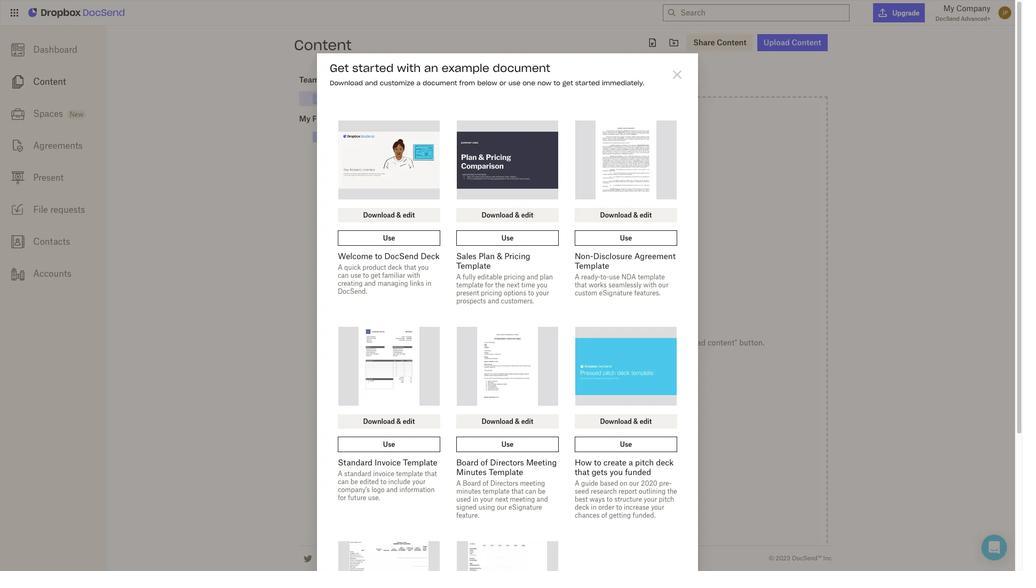 Task type: describe. For each thing, give the bounding box(es) containing it.
edit for &
[[521, 211, 533, 219]]

1 vertical spatial deck
[[656, 458, 674, 468]]

folders for team folders
[[321, 75, 348, 84]]

content right the sidebar documents icon
[[33, 76, 66, 87]]

download & edit for docsend
[[363, 211, 415, 219]]

company's
[[338, 486, 370, 494]]

a inside 'sales plan & pricing template a fully editable pricing and plan template for the next time you present pricing options to your prospects and customers.'
[[456, 273, 461, 281]]

on
[[620, 480, 627, 488]]

pre-
[[659, 480, 672, 488]]

that inside non-disclosure agreement template a ready-to-use nda template that works seamlessly with our custom esignature features.
[[575, 281, 587, 289]]

feature.
[[456, 512, 479, 520]]

custom
[[575, 289, 597, 297]]

meeting
[[526, 458, 557, 468]]

ways
[[590, 496, 605, 504]]

links
[[410, 280, 424, 288]]

minutes
[[456, 488, 481, 496]]

our for template
[[658, 281, 669, 289]]

1 directors from the top
[[490, 458, 524, 468]]

download & edit link for docsend
[[338, 208, 440, 223]]

contact us
[[453, 555, 485, 563]]

my for my folders
[[299, 114, 311, 123]]

preferences
[[414, 555, 446, 563]]

pricing
[[505, 251, 530, 261]]

download for how to create a pitch deck that gets you funded
[[600, 418, 632, 426]]

deck
[[421, 251, 440, 261]]

welcome
[[338, 251, 373, 261]]

to right ways
[[607, 496, 613, 504]]

use.
[[368, 494, 380, 502]]

& inside 'sales plan & pricing template a fully editable pricing and plan template for the next time you present pricing options to your prospects and customers.'
[[497, 251, 502, 261]]

and inside "get started with an example document download and customize a document from below or use one now to get started immediately."
[[365, 79, 378, 87]]

contacts link
[[0, 226, 107, 258]]

non-disclosure agreement template a ready-to-use nda template that works seamlessly with our custom esignature features.
[[575, 251, 676, 297]]

nda
[[621, 273, 636, 281]]

that inside welcome to docsend deck a quick product deck that you can use to get familiar with creating and managing links in docsend.
[[404, 264, 416, 272]]

share content button
[[687, 34, 753, 51]]

features.
[[634, 289, 661, 297]]

how to create a pitch deck that gets you funded a guide based on our 2020 pre- seed research report outlining the best ways to structure your pitch deck in order to increase your chances of getting funded.
[[575, 458, 677, 520]]

present
[[33, 172, 64, 183]]

ccpa
[[395, 555, 412, 563]]

now
[[537, 79, 552, 87]]

new
[[70, 110, 83, 118]]

your down 2020 at the bottom
[[644, 496, 657, 504]]

advanced+
[[961, 15, 991, 22]]

use inside "get started with an example document download and customize a document from below or use one now to get started immediately."
[[508, 79, 521, 87]]

contact
[[453, 555, 476, 563]]

0 horizontal spatial document
[[423, 79, 457, 87]]

to right order
[[616, 504, 622, 512]]

works
[[589, 281, 607, 289]]

& for sales plan & pricing template
[[515, 211, 520, 219]]

a inside board of directors meeting minutes template a board of directors meeting minutes template that can be used in your next meeting and signed using our esignature feature.
[[456, 480, 461, 488]]

gets
[[592, 468, 608, 477]]

1 horizontal spatial pitch
[[659, 496, 674, 504]]

cookies & ccpa preferences link
[[366, 555, 446, 563]]

product
[[363, 264, 386, 272]]

file requests link
[[0, 194, 107, 226]]

can inside standard invoice template a standard invoice template that can be edited to include your company's logo and information for future use.
[[338, 478, 349, 486]]

edit for directors
[[521, 418, 533, 426]]

0 horizontal spatial pricing
[[481, 289, 502, 297]]

you inside 'sales plan & pricing template a fully editable pricing and plan template for the next time you present pricing options to your prospects and customers.'
[[537, 281, 548, 289]]

edit for create
[[640, 418, 652, 426]]

with inside "get started with an example document download and customize a document from below or use one now to get started immediately."
[[397, 61, 421, 75]]

my company docsend advanced+
[[936, 4, 991, 22]]

a inside how to create a pitch deck that gets you funded a guide based on our 2020 pre- seed research report outlining the best ways to structure your pitch deck in order to increase your chances of getting funded.
[[575, 480, 580, 488]]

from
[[459, 79, 475, 87]]

edit for agreement
[[640, 211, 652, 219]]

2 directors from the top
[[490, 480, 518, 488]]

edited
[[360, 478, 379, 486]]

1 horizontal spatial deck
[[575, 504, 589, 512]]

ready-
[[581, 273, 600, 281]]

sales
[[456, 251, 477, 261]]

based
[[600, 480, 618, 488]]

requests
[[50, 204, 85, 215]]

with inside non-disclosure agreement template a ready-to-use nda template that works seamlessly with our custom esignature features.
[[643, 281, 657, 289]]

funded.
[[633, 512, 656, 520]]

for inside 'sales plan & pricing template a fully editable pricing and plan template for the next time you present pricing options to your prospects and customers.'
[[485, 281, 493, 289]]

your down the outlining
[[651, 504, 664, 512]]

0 vertical spatial board
[[456, 458, 479, 468]]

time
[[521, 281, 535, 289]]

and inside standard invoice template a standard invoice template that can be edited to include your company's logo and information for future use.
[[386, 486, 398, 494]]

get
[[330, 61, 349, 75]]

accounts
[[33, 268, 71, 279]]

used
[[456, 496, 471, 504]]

& for non-disclosure agreement template
[[633, 211, 638, 219]]

outlining
[[639, 488, 666, 496]]

& for standard invoice template
[[396, 418, 401, 426]]

in inside board of directors meeting minutes template a board of directors meeting minutes template that can be used in your next meeting and signed using our esignature feature.
[[473, 496, 478, 504]]

agreements link
[[0, 130, 107, 162]]

best
[[575, 496, 588, 504]]

to inside standard invoice template a standard invoice template that can be edited to include your company's logo and information for future use.
[[381, 478, 387, 486]]

docsend for to
[[384, 251, 419, 261]]

a inside standard invoice template a standard invoice template that can be edited to include your company's logo and information for future use.
[[338, 470, 343, 478]]

to right how
[[594, 458, 601, 468]]

esignature inside board of directors meeting minutes template a board of directors meeting minutes template that can be used in your next meeting and signed using our esignature feature.
[[509, 504, 542, 512]]

customize
[[380, 79, 414, 87]]

present link
[[0, 162, 107, 194]]

spaces
[[33, 108, 63, 119]]

my company content
[[479, 71, 574, 82]]

upload
[[764, 38, 790, 47]]

download inside "get started with an example document download and customize a document from below or use one now to get started immediately."
[[330, 79, 363, 87]]

upload content button
[[757, 34, 828, 51]]

sidebar spaces image
[[11, 107, 24, 121]]

cookies & ccpa preferences
[[366, 555, 446, 563]]

my for my company content
[[479, 71, 491, 82]]

sidebar accounts image
[[11, 267, 24, 281]]

deck inside welcome to docsend deck a quick product deck that you can use to get familiar with creating and managing links in docsend.
[[388, 264, 402, 272]]

logo
[[372, 486, 385, 494]]

template inside 'sales plan & pricing template a fully editable pricing and plan template for the next time you present pricing options to your prospects and customers.'
[[456, 281, 483, 289]]

standard
[[344, 470, 371, 478]]

sidebar documents image
[[11, 75, 24, 88]]

esignature inside non-disclosure agreement template a ready-to-use nda template that works seamlessly with our custom esignature features.
[[599, 289, 633, 297]]

can inside board of directors meeting minutes template a board of directors meeting minutes template that can be used in your next meeting and signed using our esignature feature.
[[525, 488, 536, 496]]

be inside standard invoice template a standard invoice template that can be edited to include your company's logo and information for future use.
[[350, 478, 358, 486]]

upgrade button
[[873, 3, 925, 22]]

team
[[299, 75, 320, 84]]

chances
[[575, 512, 600, 520]]

my for my company docsend advanced+
[[943, 4, 954, 13]]

one
[[523, 79, 535, 87]]

your inside 'sales plan & pricing template a fully editable pricing and plan template for the next time you present pricing options to your prospects and customers.'
[[536, 289, 549, 297]]

receive image
[[11, 203, 24, 217]]

template inside 'sales plan & pricing template a fully editable pricing and plan template for the next time you present pricing options to your prospects and customers.'
[[456, 261, 491, 271]]

a inside non-disclosure agreement template a ready-to-use nda template that works seamlessly with our custom esignature features.
[[575, 273, 580, 281]]

download & edit for template
[[363, 418, 415, 426]]

a inside how to create a pitch deck that gets you funded a guide based on our 2020 pre- seed research report outlining the best ways to structure your pitch deck in order to increase your chances of getting funded.
[[629, 458, 633, 468]]

get inside welcome to docsend deck a quick product deck that you can use to get familiar with creating and managing links in docsend.
[[371, 272, 380, 280]]

file
[[33, 204, 48, 215]]

© 2023 docsend™ inc
[[769, 555, 832, 563]]

or
[[499, 79, 506, 87]]

getting
[[609, 512, 631, 520]]

example
[[442, 61, 489, 75]]

below
[[477, 79, 497, 87]]

managing
[[378, 280, 408, 288]]

be inside board of directors meeting minutes template a board of directors meeting minutes template that can be used in your next meeting and signed using our esignature feature.
[[538, 488, 545, 496]]

invoice
[[373, 470, 394, 478]]

guide
[[581, 480, 598, 488]]

content up 'get' at the top
[[294, 36, 352, 54]]

close thin image
[[669, 67, 685, 83]]

increase
[[624, 504, 649, 512]]

legal link
[[343, 555, 359, 563]]

us
[[477, 555, 485, 563]]

template inside standard invoice template a standard invoice template that can be edited to include your company's logo and information for future use.
[[403, 458, 437, 468]]

sidebar present image
[[11, 171, 24, 185]]

team folders
[[299, 75, 348, 84]]

the inside how to create a pitch deck that gets you funded a guide based on our 2020 pre- seed research report outlining the best ways to structure your pitch deck in order to increase your chances of getting funded.
[[667, 488, 677, 496]]

agreements
[[33, 140, 83, 151]]

template inside board of directors meeting minutes template a board of directors meeting minutes template that can be used in your next meeting and signed using our esignature feature.
[[489, 468, 523, 477]]

inc
[[823, 555, 832, 563]]

your inside standard invoice template a standard invoice template that can be edited to include your company's logo and information for future use.
[[412, 478, 426, 486]]



Task type: locate. For each thing, give the bounding box(es) containing it.
0 horizontal spatial use
[[350, 272, 361, 280]]

1 horizontal spatial document
[[493, 61, 550, 75]]

directors
[[490, 458, 524, 468], [490, 480, 518, 488]]

be left edited
[[350, 478, 358, 486]]

funded
[[625, 468, 651, 477]]

0 vertical spatial pitch
[[635, 458, 654, 468]]

pitch down pre-
[[659, 496, 674, 504]]

board down the minutes
[[463, 480, 481, 488]]

that inside standard invoice template a standard invoice template that can be edited to include your company's logo and information for future use.
[[425, 470, 437, 478]]

1 vertical spatial docsend
[[384, 251, 419, 261]]

0 vertical spatial my
[[943, 4, 954, 13]]

0 vertical spatial can
[[338, 272, 349, 280]]

0 vertical spatial of
[[481, 458, 488, 468]]

my
[[943, 4, 954, 13], [479, 71, 491, 82], [299, 114, 311, 123]]

download & edit link up welcome
[[338, 208, 440, 223]]

0 vertical spatial for
[[485, 281, 493, 289]]

download for non-disclosure agreement template
[[600, 211, 632, 219]]

and inside board of directors meeting minutes template a board of directors meeting minutes template that can be used in your next meeting and signed using our esignature feature.
[[537, 496, 548, 504]]

1 horizontal spatial docsend
[[936, 15, 960, 22]]

1 vertical spatial company
[[493, 71, 536, 82]]

1 vertical spatial you
[[537, 281, 548, 289]]

minutes
[[456, 468, 487, 477]]

0 vertical spatial be
[[350, 478, 358, 486]]

with right familiar
[[407, 272, 420, 280]]

how
[[575, 458, 592, 468]]

directors left meeting
[[490, 458, 524, 468]]

familiar
[[382, 272, 405, 280]]

1 horizontal spatial be
[[538, 488, 545, 496]]

2 vertical spatial with
[[643, 281, 657, 289]]

template up features.
[[638, 273, 665, 281]]

folders for my folders
[[313, 114, 340, 123]]

my down team
[[299, 114, 311, 123]]

that right "minutes"
[[512, 488, 524, 496]]

and down meeting
[[537, 496, 548, 504]]

sidebar ndas image
[[11, 139, 24, 153]]

template inside board of directors meeting minutes template a board of directors meeting minutes template that can be used in your next meeting and signed using our esignature feature.
[[483, 488, 510, 496]]

1 vertical spatial pitch
[[659, 496, 674, 504]]

0 vertical spatial directors
[[490, 458, 524, 468]]

template up information
[[396, 470, 423, 478]]

my right upgrade
[[943, 4, 954, 13]]

you down deck
[[418, 264, 429, 272]]

0 vertical spatial the
[[495, 281, 505, 289]]

file requests
[[33, 204, 85, 215]]

started up customize
[[352, 61, 394, 75]]

download & edit for directors
[[482, 418, 533, 426]]

download
[[330, 79, 363, 87], [363, 211, 395, 219], [482, 211, 513, 219], [600, 211, 632, 219], [363, 418, 395, 426], [482, 418, 513, 426], [600, 418, 632, 426]]

1 vertical spatial document
[[423, 79, 457, 87]]

download & edit up invoice
[[363, 418, 415, 426]]

in left order
[[591, 504, 597, 512]]

2 horizontal spatial our
[[658, 281, 669, 289]]

docsend inside welcome to docsend deck a quick product deck that you can use to get familiar with creating and managing links in docsend.
[[384, 251, 419, 261]]

our inside board of directors meeting minutes template a board of directors meeting minutes template that can be used in your next meeting and signed using our esignature feature.
[[497, 504, 507, 512]]

for left future
[[338, 494, 346, 502]]

1 vertical spatial esignature
[[509, 504, 542, 512]]

directors up 'using'
[[490, 480, 518, 488]]

plan
[[540, 273, 553, 281]]

template right the minutes
[[489, 468, 523, 477]]

with
[[397, 61, 421, 75], [407, 272, 420, 280], [643, 281, 657, 289]]

in inside how to create a pitch deck that gets you funded a guide based on our 2020 pre- seed research report outlining the best ways to structure your pitch deck in order to increase your chances of getting funded.
[[591, 504, 597, 512]]

next
[[507, 281, 520, 289], [495, 496, 508, 504]]

next inside 'sales plan & pricing template a fully editable pricing and plan template for the next time you present pricing options to your prospects and customers.'
[[507, 281, 520, 289]]

2 vertical spatial you
[[610, 468, 623, 477]]

2023
[[776, 555, 790, 563]]

of
[[481, 458, 488, 468], [483, 480, 489, 488], [601, 512, 607, 520]]

1 vertical spatial get
[[371, 272, 380, 280]]

None submit
[[338, 231, 440, 246], [456, 231, 559, 246], [575, 231, 677, 246], [338, 437, 440, 453], [456, 437, 559, 453], [575, 437, 677, 453], [338, 231, 440, 246], [456, 231, 559, 246], [575, 231, 677, 246], [338, 437, 440, 453], [456, 437, 559, 453], [575, 437, 677, 453]]

prospects
[[456, 297, 486, 305]]

pricing up the options
[[504, 273, 525, 281]]

download & edit for agreement
[[600, 211, 652, 219]]

company inside my company docsend advanced+
[[956, 4, 991, 13]]

use right 'or'
[[508, 79, 521, 87]]

agreement
[[634, 251, 676, 261]]

download & edit link for &
[[456, 208, 559, 223]]

download & edit for &
[[482, 211, 533, 219]]

deck up managing
[[388, 264, 402, 272]]

a left standard
[[338, 470, 343, 478]]

0 horizontal spatial esignature
[[509, 504, 542, 512]]

a left ready-
[[575, 273, 580, 281]]

board up "minutes"
[[456, 458, 479, 468]]

you inside how to create a pitch deck that gets you funded a guide based on our 2020 pre- seed research report outlining the best ways to structure your pitch deck in order to increase your chances of getting funded.
[[610, 468, 623, 477]]

0 vertical spatial meeting
[[520, 480, 545, 488]]

a right customize
[[416, 79, 421, 87]]

sidebar contacts image
[[11, 235, 24, 249]]

our for funded
[[629, 480, 639, 488]]

0 vertical spatial company
[[956, 4, 991, 13]]

research
[[591, 488, 617, 496]]

1 horizontal spatial use
[[508, 79, 521, 87]]

a left quick
[[338, 264, 343, 272]]

1 vertical spatial directors
[[490, 480, 518, 488]]

download & edit up disclosure
[[600, 211, 652, 219]]

1 horizontal spatial our
[[629, 480, 639, 488]]

present
[[456, 289, 479, 297]]

0 horizontal spatial deck
[[388, 264, 402, 272]]

meeting down meeting
[[520, 480, 545, 488]]

use up docsend.
[[350, 272, 361, 280]]

with up customize
[[397, 61, 421, 75]]

1 vertical spatial can
[[338, 478, 349, 486]]

my folders tree
[[299, 112, 453, 145]]

download & edit link for directors
[[456, 415, 559, 429]]

use left nda at top right
[[609, 273, 620, 281]]

folders
[[321, 75, 348, 84], [313, 114, 340, 123]]

& for board of directors meeting minutes template
[[515, 418, 520, 426]]

disclosure
[[593, 251, 632, 261]]

0 vertical spatial docsend
[[936, 15, 960, 22]]

template inside non-disclosure agreement template a ready-to-use nda template that works seamlessly with our custom esignature features.
[[575, 261, 609, 271]]

1 vertical spatial be
[[538, 488, 545, 496]]

1 horizontal spatial get
[[562, 79, 573, 87]]

your right time
[[536, 289, 549, 297]]

1 vertical spatial with
[[407, 272, 420, 280]]

folders down 'get' at the top
[[321, 75, 348, 84]]

2 horizontal spatial in
[[591, 504, 597, 512]]

0 horizontal spatial our
[[497, 504, 507, 512]]

your inside board of directors meeting minutes template a board of directors meeting minutes template that can be used in your next meeting and signed using our esignature feature.
[[480, 496, 493, 504]]

that up information
[[425, 470, 437, 478]]

can inside welcome to docsend deck a quick product deck that you can use to get familiar with creating and managing links in docsend.
[[338, 272, 349, 280]]

folders down folder icon
[[313, 114, 340, 123]]

you up based
[[610, 468, 623, 477]]

that left works
[[575, 281, 587, 289]]

get right now
[[562, 79, 573, 87]]

folder image
[[464, 70, 476, 83]]

0 vertical spatial document
[[493, 61, 550, 75]]

docsend inside my company docsend advanced+
[[936, 15, 960, 22]]

download & edit link up invoice
[[338, 415, 440, 429]]

1 horizontal spatial esignature
[[599, 289, 633, 297]]

started left immediately.
[[575, 79, 600, 87]]

a right create
[[629, 458, 633, 468]]

the right the outlining
[[667, 488, 677, 496]]

and right logo
[[386, 486, 398, 494]]

pricing
[[504, 273, 525, 281], [481, 289, 502, 297]]

download & edit link for create
[[575, 415, 677, 429]]

to up product
[[375, 251, 382, 261]]

0 horizontal spatial get
[[371, 272, 380, 280]]

the inside 'sales plan & pricing template a fully editable pricing and plan template for the next time you present pricing options to your prospects and customers.'
[[495, 281, 505, 289]]

get inside "get started with an example document download and customize a document from below or use one now to get started immediately."
[[562, 79, 573, 87]]

template
[[456, 261, 491, 271], [575, 261, 609, 271], [403, 458, 437, 468], [489, 468, 523, 477]]

get left familiar
[[371, 272, 380, 280]]

upgrade image
[[879, 9, 887, 17]]

0 vertical spatial you
[[418, 264, 429, 272]]

template up "prospects"
[[456, 281, 483, 289]]

esignature right 'using'
[[509, 504, 542, 512]]

docsend for company
[[936, 15, 960, 22]]

1 vertical spatial our
[[629, 480, 639, 488]]

download for board of directors meeting minutes template
[[482, 418, 513, 426]]

content right upload at top
[[792, 38, 821, 47]]

deck down seed
[[575, 504, 589, 512]]

2 horizontal spatial deck
[[656, 458, 674, 468]]

1 vertical spatial for
[[338, 494, 346, 502]]

1 horizontal spatial company
[[956, 4, 991, 13]]

in
[[426, 280, 432, 288], [473, 496, 478, 504], [591, 504, 597, 512]]

docsend™
[[792, 555, 822, 563]]

0 vertical spatial a
[[416, 79, 421, 87]]

0 horizontal spatial my
[[299, 114, 311, 123]]

download & edit link for template
[[338, 415, 440, 429]]

&
[[396, 211, 401, 219], [515, 211, 520, 219], [633, 211, 638, 219], [497, 251, 502, 261], [396, 418, 401, 426], [515, 418, 520, 426], [633, 418, 638, 426], [390, 555, 394, 563]]

use inside welcome to docsend deck a quick product deck that you can use to get familiar with creating and managing links in docsend.
[[350, 272, 361, 280]]

can down meeting
[[525, 488, 536, 496]]

1 vertical spatial folders
[[313, 114, 340, 123]]

seamlessly
[[609, 281, 642, 289]]

seed
[[575, 488, 589, 496]]

options
[[504, 289, 526, 297]]

pricing down editable
[[481, 289, 502, 297]]

content right one
[[539, 71, 574, 82]]

a left guide
[[575, 480, 580, 488]]

for inside standard invoice template a standard invoice template that can be edited to include your company's logo and information for future use.
[[338, 494, 346, 502]]

our down agreement
[[658, 281, 669, 289]]

0 horizontal spatial in
[[426, 280, 432, 288]]

of down the minutes
[[483, 480, 489, 488]]

our inside non-disclosure agreement template a ready-to-use nda template that works seamlessly with our custom esignature features.
[[658, 281, 669, 289]]

0 vertical spatial with
[[397, 61, 421, 75]]

that up the links
[[404, 264, 416, 272]]

to right edited
[[381, 478, 387, 486]]

1 horizontal spatial my
[[479, 71, 491, 82]]

docsend left advanced+
[[936, 15, 960, 22]]

can up docsend.
[[338, 272, 349, 280]]

download for welcome to docsend deck
[[363, 211, 395, 219]]

a up used
[[456, 480, 461, 488]]

spaces new
[[33, 108, 83, 119]]

2020
[[641, 480, 657, 488]]

0 vertical spatial started
[[352, 61, 394, 75]]

use
[[508, 79, 521, 87], [350, 272, 361, 280], [609, 273, 620, 281]]

0 vertical spatial pricing
[[504, 273, 525, 281]]

download & edit up pricing at the top of the page
[[482, 211, 533, 219]]

in right the links
[[426, 280, 432, 288]]

2 vertical spatial our
[[497, 504, 507, 512]]

our right 'using'
[[497, 504, 507, 512]]

2 vertical spatial my
[[299, 114, 311, 123]]

0 horizontal spatial a
[[416, 79, 421, 87]]

pitch up 2020 at the bottom
[[635, 458, 654, 468]]

to inside 'sales plan & pricing template a fully editable pricing and plan template for the next time you present pricing options to your prospects and customers.'
[[528, 289, 534, 297]]

can up future
[[338, 478, 349, 486]]

in inside welcome to docsend deck a quick product deck that you can use to get familiar with creating and managing links in docsend.
[[426, 280, 432, 288]]

folder image
[[312, 92, 325, 105]]

my company content tree item
[[299, 91, 453, 106]]

you
[[418, 264, 429, 272], [537, 281, 548, 289], [610, 468, 623, 477]]

and inside welcome to docsend deck a quick product deck that you can use to get familiar with creating and managing links in docsend.
[[364, 280, 376, 288]]

for
[[485, 281, 493, 289], [338, 494, 346, 502]]

my inside tree
[[299, 114, 311, 123]]

create
[[603, 458, 627, 468]]

template up 'using'
[[483, 488, 510, 496]]

document down an
[[423, 79, 457, 87]]

my folders
[[299, 114, 340, 123]]

share content
[[693, 38, 747, 47]]

that inside board of directors meeting minutes template a board of directors meeting minutes template that can be used in your next meeting and signed using our esignature feature.
[[512, 488, 524, 496]]

share
[[693, 38, 715, 47]]

include
[[388, 478, 411, 486]]

2 vertical spatial deck
[[575, 504, 589, 512]]

content right share
[[717, 38, 747, 47]]

1 horizontal spatial a
[[629, 458, 633, 468]]

with inside welcome to docsend deck a quick product deck that you can use to get familiar with creating and managing links in docsend.
[[407, 272, 420, 280]]

the
[[495, 281, 505, 289], [667, 488, 677, 496]]

and down product
[[364, 280, 376, 288]]

your
[[536, 289, 549, 297], [412, 478, 426, 486], [480, 496, 493, 504], [644, 496, 657, 504], [651, 504, 664, 512]]

and up my company content tree item
[[365, 79, 378, 87]]

of inside how to create a pitch deck that gets you funded a guide based on our 2020 pre- seed research report outlining the best ways to structure your pitch deck in order to increase your chances of getting funded.
[[601, 512, 607, 520]]

0 horizontal spatial you
[[418, 264, 429, 272]]

1 vertical spatial the
[[667, 488, 677, 496]]

2 horizontal spatial use
[[609, 273, 620, 281]]

1 horizontal spatial in
[[473, 496, 478, 504]]

creating
[[338, 280, 363, 288]]

for right fully
[[485, 281, 493, 289]]

1 vertical spatial started
[[575, 79, 600, 87]]

to right quick
[[363, 272, 369, 280]]

to inside "get started with an example document download and customize a document from below or use one now to get started immediately."
[[554, 79, 560, 87]]

0 vertical spatial get
[[562, 79, 573, 87]]

contact us link
[[453, 555, 485, 563]]

welcome to docsend deck a quick product deck that you can use to get familiar with creating and managing links in docsend.
[[338, 251, 440, 296]]

next inside board of directors meeting minutes template a board of directors meeting minutes template that can be used in your next meeting and signed using our esignature feature.
[[495, 496, 508, 504]]

0 horizontal spatial be
[[350, 478, 358, 486]]

a inside welcome to docsend deck a quick product deck that you can use to get familiar with creating and managing links in docsend.
[[338, 264, 343, 272]]

download & edit for create
[[600, 418, 652, 426]]

download for standard invoice template
[[363, 418, 395, 426]]

a inside "get started with an example document download and customize a document from below or use one now to get started immediately."
[[416, 79, 421, 87]]

sidebar dashboard image
[[11, 43, 24, 56]]

1 horizontal spatial you
[[537, 281, 548, 289]]

1 vertical spatial meeting
[[510, 496, 535, 504]]

1 vertical spatial of
[[483, 480, 489, 488]]

meeting right 'using'
[[510, 496, 535, 504]]

order
[[598, 504, 614, 512]]

2 vertical spatial can
[[525, 488, 536, 496]]

use inside non-disclosure agreement template a ready-to-use nda template that works seamlessly with our custom esignature features.
[[609, 273, 620, 281]]

1 horizontal spatial for
[[485, 281, 493, 289]]

docsend up familiar
[[384, 251, 419, 261]]

edit
[[403, 211, 415, 219], [521, 211, 533, 219], [640, 211, 652, 219], [403, 418, 415, 426], [521, 418, 533, 426], [640, 418, 652, 426]]

and right "prospects"
[[488, 297, 499, 305]]

a
[[338, 264, 343, 272], [456, 273, 461, 281], [575, 273, 580, 281], [338, 470, 343, 478], [456, 480, 461, 488], [575, 480, 580, 488]]

report
[[619, 488, 637, 496]]

document up one
[[493, 61, 550, 75]]

download & edit link for agreement
[[575, 208, 677, 223]]

1 vertical spatial a
[[629, 458, 633, 468]]

template up fully
[[456, 261, 491, 271]]

of left the getting
[[601, 512, 607, 520]]

1 horizontal spatial pricing
[[504, 273, 525, 281]]

that
[[404, 264, 416, 272], [575, 281, 587, 289], [575, 468, 590, 477], [425, 470, 437, 478], [512, 488, 524, 496]]

my inside my company docsend advanced+
[[943, 4, 954, 13]]

0 horizontal spatial company
[[493, 71, 536, 82]]

0 horizontal spatial pitch
[[635, 458, 654, 468]]

you right time
[[537, 281, 548, 289]]

standard invoice template a standard invoice template that can be edited to include your company's logo and information for future use.
[[338, 458, 437, 502]]

company
[[956, 4, 991, 13], [493, 71, 536, 82]]

structure
[[614, 496, 642, 504]]

download & edit
[[363, 211, 415, 219], [482, 211, 533, 219], [600, 211, 652, 219], [363, 418, 415, 426], [482, 418, 533, 426], [600, 418, 652, 426]]

esignature down to-
[[599, 289, 633, 297]]

be down meeting
[[538, 488, 545, 496]]

1 horizontal spatial the
[[667, 488, 677, 496]]

template up ready-
[[575, 261, 609, 271]]

legal
[[343, 555, 359, 563]]

0 vertical spatial folders
[[321, 75, 348, 84]]

& for welcome to docsend deck
[[396, 211, 401, 219]]

content
[[294, 36, 352, 54], [717, 38, 747, 47], [792, 38, 821, 47], [539, 71, 574, 82], [33, 76, 66, 87]]

2 horizontal spatial my
[[943, 4, 954, 13]]

0 vertical spatial esignature
[[599, 289, 633, 297]]

an
[[424, 61, 438, 75]]

company for content
[[493, 71, 536, 82]]

company for docsend
[[956, 4, 991, 13]]

0 horizontal spatial for
[[338, 494, 346, 502]]

template inside standard invoice template a standard invoice template that can be edited to include your company's logo and information for future use.
[[396, 470, 423, 478]]

& for how to create a pitch deck that gets you funded
[[633, 418, 638, 426]]

accounts link
[[0, 258, 107, 290]]

sales plan & pricing template a fully editable pricing and plan template for the next time you present pricing options to your prospects and customers.
[[456, 251, 553, 305]]

to right now
[[554, 79, 560, 87]]

edit for docsend
[[403, 211, 415, 219]]

using
[[478, 504, 495, 512]]

template inside non-disclosure agreement template a ready-to-use nda template that works seamlessly with our custom esignature features.
[[638, 273, 665, 281]]

0 vertical spatial next
[[507, 281, 520, 289]]

1 vertical spatial next
[[495, 496, 508, 504]]

customers.
[[501, 297, 534, 305]]

download & edit link up meeting
[[456, 415, 559, 429]]

team folders tree
[[299, 74, 453, 106]]

fully
[[463, 273, 476, 281]]

to right the options
[[528, 289, 534, 297]]

0 horizontal spatial docsend
[[384, 251, 419, 261]]

meeting
[[520, 480, 545, 488], [510, 496, 535, 504]]

that inside how to create a pitch deck that gets you funded a guide based on our 2020 pre- seed research report outlining the best ways to structure your pitch deck in order to increase your chances of getting funded.
[[575, 468, 590, 477]]

deck up pre-
[[656, 458, 674, 468]]

pitch
[[635, 458, 654, 468], [659, 496, 674, 504]]

0 horizontal spatial started
[[352, 61, 394, 75]]

get
[[562, 79, 573, 87], [371, 272, 380, 280]]

download & edit link up disclosure
[[575, 208, 677, 223]]

in right used
[[473, 496, 478, 504]]

your right signed
[[480, 496, 493, 504]]

started
[[352, 61, 394, 75], [575, 79, 600, 87]]

your right the include
[[412, 478, 426, 486]]

2 horizontal spatial you
[[610, 468, 623, 477]]

standard
[[338, 458, 372, 468]]

tree
[[299, 130, 453, 145]]

future
[[348, 494, 366, 502]]

upgrade
[[893, 9, 920, 17]]

edit for template
[[403, 418, 415, 426]]

the up customers. at the bottom of page
[[495, 281, 505, 289]]

template up information
[[403, 458, 437, 468]]

0 vertical spatial deck
[[388, 264, 402, 272]]

0 horizontal spatial the
[[495, 281, 505, 289]]

our inside how to create a pitch deck that gets you funded a guide based on our 2020 pre- seed research report outlining the best ways to structure your pitch deck in order to increase your chances of getting funded.
[[629, 480, 639, 488]]

to
[[554, 79, 560, 87], [375, 251, 382, 261], [363, 272, 369, 280], [528, 289, 534, 297], [594, 458, 601, 468], [381, 478, 387, 486], [607, 496, 613, 504], [616, 504, 622, 512]]

1 vertical spatial pricing
[[481, 289, 502, 297]]

1 vertical spatial my
[[479, 71, 491, 82]]

information
[[399, 486, 435, 494]]

1 horizontal spatial started
[[575, 79, 600, 87]]

download for sales plan & pricing template
[[482, 211, 513, 219]]

1 vertical spatial board
[[463, 480, 481, 488]]

0 vertical spatial our
[[658, 281, 669, 289]]

and left plan
[[527, 273, 538, 281]]

you inside welcome to docsend deck a quick product deck that you can use to get familiar with creating and managing links in docsend.
[[418, 264, 429, 272]]

2 vertical spatial of
[[601, 512, 607, 520]]

new folder. clicking this button will open the add folder dialog image
[[668, 36, 681, 49]]



Task type: vqa. For each thing, say whether or not it's contained in the screenshot.
01:50
no



